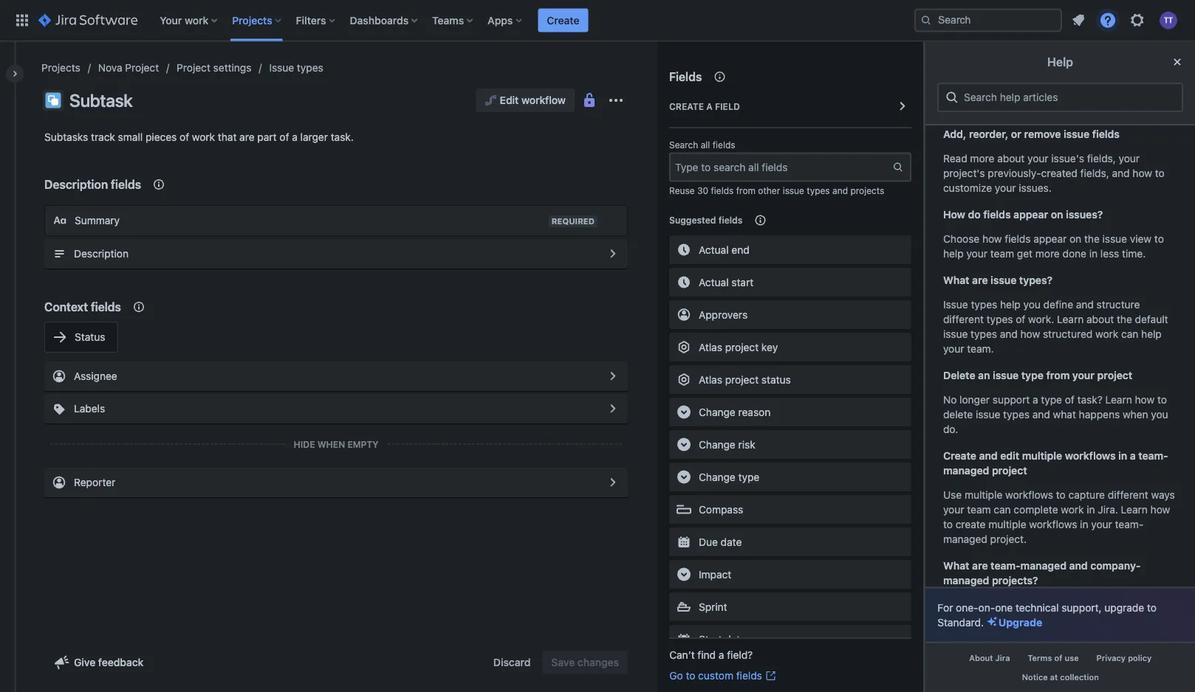 Task type: vqa. For each thing, say whether or not it's contained in the screenshot.
the Add rule dialog
no



Task type: describe. For each thing, give the bounding box(es) containing it.
atlas project status button
[[669, 365, 912, 395]]

field
[[715, 101, 740, 112]]

description fields
[[44, 178, 141, 192]]

issues?
[[1066, 209, 1103, 221]]

project up task?
[[1097, 370, 1133, 382]]

banner containing your work
[[0, 0, 1195, 41]]

go to custom fields link
[[669, 669, 777, 684]]

reorder,
[[969, 129, 1009, 141]]

project settings link
[[177, 59, 251, 77]]

for
[[937, 602, 953, 614]]

atlas for atlas project status
[[699, 374, 722, 386]]

2 vertical spatial workflows
[[1029, 519, 1077, 531]]

search
[[669, 140, 698, 150]]

change type
[[699, 471, 759, 483]]

1 vertical spatial fields,
[[1080, 168, 1109, 180]]

how inside choose how fields appear on the issue view to help your team get more done in less time.
[[982, 233, 1002, 246]]

risk
[[738, 439, 755, 451]]

issue type icon image
[[44, 92, 62, 109]]

1 project from the left
[[125, 62, 159, 74]]

fields right 30
[[711, 186, 734, 196]]

issue for issue types
[[269, 62, 294, 74]]

small
[[118, 131, 143, 143]]

subtasks track small pieces of work that are part of a larger task.
[[44, 131, 354, 143]]

on for the
[[1070, 233, 1082, 246]]

create button
[[538, 8, 588, 32]]

labels
[[74, 403, 105, 415]]

can't find a field?
[[669, 650, 753, 662]]

description button
[[44, 239, 628, 269]]

Search field
[[914, 8, 1062, 32]]

types?
[[1019, 275, 1053, 287]]

and inside no longer support a type of task? learn how to delete issue types and what happens when you do.
[[1032, 409, 1050, 421]]

type inside no longer support a type of task? learn how to delete issue types and what happens when you do.
[[1041, 394, 1062, 407]]

create for create and edit multiple workflows in a team- managed project
[[943, 451, 977, 463]]

standard.
[[937, 617, 984, 629]]

technical
[[1015, 602, 1059, 614]]

date for start date
[[725, 634, 746, 646]]

apps
[[488, 14, 513, 26]]

close image
[[1169, 53, 1186, 71]]

issue types help you define and structure different types of work. learn about the default issue types and how structured work can help your team.
[[943, 299, 1168, 356]]

projects for projects popup button
[[232, 14, 272, 26]]

managed inside create and edit multiple workflows in a team- managed project
[[943, 465, 989, 478]]

description for description
[[74, 248, 129, 260]]

actual end button
[[669, 235, 912, 265]]

what are team-managed and company- managed projects? button
[[937, 554, 1183, 664]]

edit workflow
[[500, 94, 566, 106]]

assignee button
[[44, 362, 628, 391]]

1 horizontal spatial from
[[1046, 370, 1070, 382]]

create for create a field
[[669, 101, 704, 112]]

nova project
[[98, 62, 159, 74]]

change reason button
[[669, 398, 912, 427]]

settings image
[[1129, 11, 1146, 29]]

read
[[943, 153, 967, 165]]

issue up issue's
[[1064, 129, 1090, 141]]

open field configuration image for description
[[604, 245, 622, 263]]

support,
[[1061, 602, 1102, 614]]

how inside read more about your issue's fields, your project's previously-created fields, and how to customize your issues.
[[1133, 168, 1152, 180]]

project inside 'link'
[[177, 62, 210, 74]]

to inside 'for one-on-one technical support, upgrade to standard.'
[[1147, 602, 1157, 614]]

empty
[[348, 440, 379, 450]]

to inside no longer support a type of task? learn how to delete issue types and what happens when you do.
[[1157, 394, 1167, 407]]

all
[[701, 140, 710, 150]]

and inside read more about your issue's fields, your project's previously-created fields, and how to customize your issues.
[[1112, 168, 1130, 180]]

type inside button
[[738, 471, 759, 483]]

learn inside issue types help you define and structure different types of work. learn about the default issue types and how structured work can help your team.
[[1057, 314, 1084, 326]]

give feedback
[[74, 657, 144, 669]]

learn inside the use multiple workflows to capture different ways your team can complete work in jira. learn how to create multiple workflows in your team- managed project.
[[1121, 504, 1148, 517]]

reuse
[[669, 186, 695, 196]]

search all fields
[[669, 140, 735, 150]]

use
[[1065, 654, 1079, 664]]

settings
[[213, 62, 251, 74]]

done
[[1063, 248, 1087, 260]]

work.
[[1028, 314, 1054, 326]]

fields left more information about the suggested fields image
[[718, 215, 743, 226]]

team inside choose how fields appear on the issue view to help your team get more done in less time.
[[990, 248, 1014, 260]]

can't
[[669, 650, 695, 662]]

create
[[956, 519, 986, 531]]

of right part
[[279, 131, 289, 143]]

change reason
[[699, 406, 771, 418]]

fields right do
[[983, 209, 1011, 221]]

are for what are team-managed and company- managed projects?
[[972, 561, 988, 573]]

and right define
[[1076, 299, 1094, 311]]

of inside no longer support a type of task? learn how to delete issue types and what happens when you do.
[[1065, 394, 1075, 407]]

previously-
[[988, 168, 1041, 180]]

created
[[1041, 168, 1078, 180]]

the inside issue types help you define and structure different types of work. learn about the default issue types and how structured work can help your team.
[[1117, 314, 1132, 326]]

change for change risk
[[699, 439, 736, 451]]

appear for issues?
[[1014, 209, 1048, 221]]

go to custom fields
[[669, 670, 762, 683]]

fields left this link will be opened in a new tab icon
[[736, 670, 762, 683]]

your
[[160, 14, 182, 26]]

a inside no longer support a type of task? learn how to delete issue types and what happens when you do.
[[1033, 394, 1038, 407]]

what
[[1053, 409, 1076, 421]]

what for what are team-managed and company- managed projects?
[[943, 561, 970, 573]]

can inside issue types help you define and structure different types of work. learn about the default issue types and how structured work can help your team.
[[1121, 329, 1139, 341]]

your down jira.
[[1091, 519, 1112, 531]]

team- inside create and edit multiple workflows in a team- managed project
[[1138, 451, 1168, 463]]

nova project link
[[98, 59, 159, 77]]

start date
[[699, 634, 746, 646]]

delete an issue type from your project
[[943, 370, 1133, 382]]

you inside no longer support a type of task? learn how to delete issue types and what happens when you do.
[[1151, 409, 1168, 421]]

longer
[[960, 394, 990, 407]]

more inside choose how fields appear on the issue view to help your team get more done in less time.
[[1035, 248, 1060, 260]]

what are team-managed and company- managed projects?
[[943, 561, 1141, 588]]

filters
[[296, 14, 326, 26]]

start
[[699, 634, 722, 646]]

managed up one-
[[943, 575, 989, 588]]

add,
[[943, 129, 966, 141]]

your profile and settings image
[[1160, 11, 1177, 29]]

and up delete an issue type from your project
[[1000, 329, 1018, 341]]

more information about the context fields image for context fields
[[130, 298, 148, 316]]

help inside choose how fields appear on the issue view to help your team get more done in less time.
[[943, 248, 964, 260]]

approvers
[[699, 309, 748, 321]]

team- inside what are team-managed and company- managed projects?
[[991, 561, 1021, 573]]

define
[[1043, 299, 1073, 311]]

2 vertical spatial multiple
[[989, 519, 1026, 531]]

atlas for atlas project key
[[699, 341, 722, 353]]

give
[[74, 657, 95, 669]]

task?
[[1077, 394, 1103, 407]]

projects button
[[228, 8, 287, 32]]

reporter button
[[44, 468, 628, 498]]

impact
[[699, 569, 732, 581]]

and inside what are team-managed and company- managed projects?
[[1069, 561, 1088, 573]]

different inside issue types help you define and structure different types of work. learn about the default issue types and how structured work can help your team.
[[943, 314, 984, 326]]

of inside issue types help you define and structure different types of work. learn about the default issue types and how structured work can help your team.
[[1016, 314, 1026, 326]]

your work
[[160, 14, 208, 26]]

feedback
[[98, 657, 144, 669]]

discard
[[493, 657, 531, 669]]

to inside choose how fields appear on the issue view to help your team get more done in less time.
[[1154, 233, 1164, 246]]

how inside the use multiple workflows to capture different ways your team can complete work in jira. learn how to create multiple workflows in your team- managed project.
[[1151, 504, 1170, 517]]

how inside no longer support a type of task? learn how to delete issue types and what happens when you do.
[[1135, 394, 1155, 407]]

on-
[[978, 602, 995, 614]]

help image
[[1099, 11, 1117, 29]]

how inside issue types help you define and structure different types of work. learn about the default issue types and how structured work can help your team.
[[1021, 329, 1040, 341]]

issue inside issue types help you define and structure different types of work. learn about the default issue types and how structured work can help your team.
[[943, 329, 968, 341]]

when inside no longer support a type of task? learn how to delete issue types and what happens when you do.
[[1123, 409, 1148, 421]]

change risk
[[699, 439, 755, 451]]

notifications image
[[1070, 11, 1087, 29]]

terms
[[1028, 654, 1052, 664]]

discard button
[[484, 651, 540, 675]]

issue for issue types help you define and structure different types of work. learn about the default issue types and how structured work can help your team.
[[943, 299, 968, 311]]

actual start
[[699, 276, 754, 288]]

start date button
[[669, 625, 912, 655]]

atlas project key button
[[669, 333, 912, 362]]

view
[[1130, 233, 1152, 246]]

create and edit multiple workflows in a team- managed project
[[943, 451, 1168, 478]]

subtask
[[69, 90, 133, 111]]

issue inside choose how fields appear on the issue view to help your team get more done in less time.
[[1103, 233, 1127, 246]]

choose
[[943, 233, 980, 246]]

edit workflow button
[[476, 89, 575, 112]]



Task type: locate. For each thing, give the bounding box(es) containing it.
1 vertical spatial actual
[[699, 276, 729, 288]]

2 vertical spatial learn
[[1121, 504, 1148, 517]]

2 vertical spatial change
[[699, 471, 736, 483]]

when right hide
[[317, 440, 345, 450]]

create inside create and edit multiple workflows in a team- managed project
[[943, 451, 977, 463]]

actual for actual start
[[699, 276, 729, 288]]

and inside create and edit multiple workflows in a team- managed project
[[979, 451, 998, 463]]

1 vertical spatial multiple
[[965, 490, 1003, 502]]

create right the apps popup button
[[547, 14, 579, 26]]

type up what
[[1041, 394, 1062, 407]]

create down fields
[[669, 101, 704, 112]]

0 vertical spatial issue
[[269, 62, 294, 74]]

date up field?
[[725, 634, 746, 646]]

the inside choose how fields appear on the issue view to help your team get more done in less time.
[[1084, 233, 1100, 246]]

2 vertical spatial help
[[1141, 329, 1162, 341]]

0 horizontal spatial project
[[125, 62, 159, 74]]

1 vertical spatial description
[[74, 248, 129, 260]]

project inside button
[[725, 341, 759, 353]]

date for due date
[[721, 536, 742, 548]]

0 vertical spatial different
[[943, 314, 984, 326]]

1 vertical spatial more information about the context fields image
[[130, 298, 148, 316]]

project down atlas project key
[[725, 374, 759, 386]]

open field configuration image for assignee
[[604, 368, 622, 386]]

managed
[[943, 465, 989, 478], [943, 534, 988, 546], [1021, 561, 1067, 573], [943, 575, 989, 588]]

issue down longer
[[976, 409, 1000, 421]]

issue inside issue types help you define and structure different types of work. learn about the default issue types and how structured work can help your team.
[[943, 299, 968, 311]]

create for create
[[547, 14, 579, 26]]

appear up done on the top right of the page
[[1034, 233, 1067, 246]]

team- up ways
[[1138, 451, 1168, 463]]

1 horizontal spatial can
[[1121, 329, 1139, 341]]

nova
[[98, 62, 122, 74]]

your down "choose"
[[967, 248, 988, 260]]

open field configuration image
[[604, 368, 622, 386], [604, 400, 622, 418]]

2 open field configuration image from the top
[[604, 474, 622, 492]]

atlas project key
[[699, 341, 778, 353]]

0 vertical spatial team-
[[1138, 451, 1168, 463]]

change up change risk
[[699, 406, 736, 418]]

your work button
[[155, 8, 223, 32]]

your down previously-
[[995, 182, 1016, 195]]

0 vertical spatial when
[[1123, 409, 1148, 421]]

2 vertical spatial create
[[943, 451, 977, 463]]

more
[[970, 153, 995, 165], [1035, 248, 1060, 260]]

1 open field configuration image from the top
[[604, 245, 622, 263]]

for one-on-one technical support, upgrade to standard.
[[937, 602, 1157, 629]]

fields down "search help articles" field on the top of the page
[[1092, 129, 1120, 141]]

actual
[[699, 244, 729, 256], [699, 276, 729, 288]]

you up 'work.'
[[1023, 299, 1041, 311]]

multiple
[[1022, 451, 1062, 463], [965, 490, 1003, 502], [989, 519, 1026, 531]]

different inside the use multiple workflows to capture different ways your team can complete work in jira. learn how to create multiple workflows in your team- managed project.
[[1108, 490, 1148, 502]]

1 vertical spatial team
[[967, 504, 991, 517]]

1 vertical spatial different
[[1108, 490, 1148, 502]]

banner
[[0, 0, 1195, 41]]

team- inside the use multiple workflows to capture different ways your team can complete work in jira. learn how to create multiple workflows in your team- managed project.
[[1115, 519, 1144, 531]]

0 vertical spatial from
[[736, 186, 756, 196]]

issue types
[[269, 62, 323, 74]]

project.
[[990, 534, 1027, 546]]

atlas inside 'button'
[[699, 374, 722, 386]]

open field configuration image for reporter
[[604, 474, 622, 492]]

how up the view
[[1133, 168, 1152, 180]]

type up support
[[1021, 370, 1044, 382]]

fields, right issue's
[[1087, 153, 1116, 165]]

ways
[[1151, 490, 1175, 502]]

delete
[[943, 409, 973, 421]]

required
[[552, 217, 595, 226]]

1 horizontal spatial on
[[1070, 233, 1082, 246]]

0 horizontal spatial more
[[970, 153, 995, 165]]

an
[[978, 370, 990, 382]]

0 horizontal spatial help
[[943, 248, 964, 260]]

projects for projects link
[[41, 62, 80, 74]]

about jira
[[969, 654, 1010, 664]]

0 vertical spatial learn
[[1057, 314, 1084, 326]]

your right issue's
[[1119, 153, 1140, 165]]

due date
[[699, 536, 742, 548]]

types inside no longer support a type of task? learn how to delete issue types and what happens when you do.
[[1003, 409, 1030, 421]]

0 vertical spatial date
[[721, 536, 742, 548]]

are inside what are team-managed and company- managed projects?
[[972, 561, 988, 573]]

work down capture in the right bottom of the page
[[1061, 504, 1084, 517]]

open field configuration image inside reporter button
[[604, 474, 622, 492]]

about inside read more about your issue's fields, your project's previously-created fields, and how to customize your issues.
[[997, 153, 1025, 165]]

how right task?
[[1135, 394, 1155, 407]]

1 change from the top
[[699, 406, 736, 418]]

projects up issue type icon
[[41, 62, 80, 74]]

help
[[1047, 55, 1073, 69]]

0 horizontal spatial the
[[1084, 233, 1100, 246]]

1 vertical spatial when
[[317, 440, 345, 450]]

work inside 'popup button'
[[185, 14, 208, 26]]

this link will be opened in a new tab image
[[765, 671, 777, 683]]

fields up summary
[[111, 178, 141, 192]]

give feedback button
[[44, 651, 152, 675]]

work
[[185, 14, 208, 26], [192, 131, 215, 143], [1096, 329, 1119, 341], [1061, 504, 1084, 517]]

multiple inside create and edit multiple workflows in a team- managed project
[[1022, 451, 1062, 463]]

1 vertical spatial the
[[1117, 314, 1132, 326]]

structured
[[1043, 329, 1093, 341]]

one
[[995, 602, 1013, 614]]

1 vertical spatial appear
[[1034, 233, 1067, 246]]

work down structure
[[1096, 329, 1119, 341]]

project left settings
[[177, 62, 210, 74]]

from left other
[[736, 186, 756, 196]]

start
[[732, 276, 754, 288]]

fields inside choose how fields appear on the issue view to help your team get more done in less time.
[[1005, 233, 1031, 246]]

0 vertical spatial are
[[239, 131, 255, 143]]

and left what
[[1032, 409, 1050, 421]]

the
[[1084, 233, 1100, 246], [1117, 314, 1132, 326]]

1 vertical spatial date
[[725, 634, 746, 646]]

structure
[[1097, 299, 1140, 311]]

description inside description button
[[74, 248, 129, 260]]

1 what from the top
[[943, 275, 970, 287]]

1 horizontal spatial create
[[669, 101, 704, 112]]

2 change from the top
[[699, 439, 736, 451]]

sidebar navigation image
[[0, 59, 33, 89]]

more options image
[[607, 92, 625, 109]]

support
[[993, 394, 1030, 407]]

Search help articles field
[[960, 84, 1176, 111]]

1 horizontal spatial projects
[[232, 14, 272, 26]]

0 horizontal spatial when
[[317, 440, 345, 450]]

approvers button
[[669, 300, 912, 330]]

fields right all
[[713, 140, 735, 150]]

0 horizontal spatial different
[[943, 314, 984, 326]]

description for description fields
[[44, 178, 108, 192]]

more information about the suggested fields image
[[751, 212, 769, 229]]

2 vertical spatial team-
[[991, 561, 1021, 573]]

change for change reason
[[699, 406, 736, 418]]

change type button
[[669, 463, 912, 492]]

0 vertical spatial workflows
[[1065, 451, 1116, 463]]

appswitcher icon image
[[13, 11, 31, 29]]

can inside the use multiple workflows to capture different ways your team can complete work in jira. learn how to create multiple workflows in your team- managed project.
[[994, 504, 1011, 517]]

create down do. on the bottom right
[[943, 451, 977, 463]]

appear inside choose how fields appear on the issue view to help your team get more done in less time.
[[1034, 233, 1067, 246]]

0 vertical spatial what
[[943, 275, 970, 287]]

0 horizontal spatial from
[[736, 186, 756, 196]]

1 vertical spatial from
[[1046, 370, 1070, 382]]

0 horizontal spatial more information about the context fields image
[[130, 298, 148, 316]]

team inside the use multiple workflows to capture different ways your team can complete work in jira. learn how to create multiple workflows in your team- managed project.
[[967, 504, 991, 517]]

upgrade link
[[987, 616, 1042, 631]]

dashboards button
[[345, 8, 423, 32]]

your up task?
[[1072, 370, 1095, 382]]

1 vertical spatial more
[[1035, 248, 1060, 260]]

create a field
[[669, 101, 740, 112]]

what up one-
[[943, 561, 970, 573]]

1 vertical spatial you
[[1151, 409, 1168, 421]]

change
[[699, 406, 736, 418], [699, 439, 736, 451], [699, 471, 736, 483]]

jira software image
[[38, 11, 138, 29], [38, 11, 138, 29]]

to inside go to custom fields link
[[686, 670, 695, 683]]

1 horizontal spatial issue
[[943, 299, 968, 311]]

0 horizontal spatial on
[[1051, 209, 1063, 221]]

more inside read more about your issue's fields, your project's previously-created fields, and how to customize your issues.
[[970, 153, 995, 165]]

1 horizontal spatial the
[[1117, 314, 1132, 326]]

are right that
[[239, 131, 255, 143]]

a inside create and edit multiple workflows in a team- managed project
[[1130, 451, 1136, 463]]

actual start button
[[669, 268, 912, 297]]

to inside read more about your issue's fields, your project's previously-created fields, and how to customize your issues.
[[1155, 168, 1165, 180]]

0 vertical spatial the
[[1084, 233, 1100, 246]]

1 vertical spatial type
[[1041, 394, 1062, 407]]

1 horizontal spatial more information about the context fields image
[[150, 176, 168, 194]]

terms of use link
[[1019, 650, 1088, 668]]

2 open field configuration image from the top
[[604, 400, 622, 418]]

open field configuration image for labels
[[604, 400, 622, 418]]

1 horizontal spatial about
[[1087, 314, 1114, 326]]

can
[[1121, 329, 1139, 341], [994, 504, 1011, 517]]

no
[[943, 394, 957, 407]]

0 vertical spatial change
[[699, 406, 736, 418]]

your inside issue types help you define and structure different types of work. learn about the default issue types and how structured work can help your team.
[[943, 343, 964, 356]]

appear down issues.
[[1014, 209, 1048, 221]]

2 horizontal spatial help
[[1141, 329, 1162, 341]]

the down structure
[[1117, 314, 1132, 326]]

multiple right use
[[965, 490, 1003, 502]]

of
[[180, 131, 189, 143], [279, 131, 289, 143], [1016, 314, 1026, 326], [1065, 394, 1075, 407], [1054, 654, 1062, 664]]

the up done on the top right of the page
[[1084, 233, 1100, 246]]

1 horizontal spatial you
[[1151, 409, 1168, 421]]

0 vertical spatial actual
[[699, 244, 729, 256]]

notice at collection link
[[1013, 668, 1108, 687]]

of inside terms of use link
[[1054, 654, 1062, 664]]

1 vertical spatial learn
[[1105, 394, 1132, 407]]

on up done on the top right of the page
[[1070, 233, 1082, 246]]

2 what from the top
[[943, 561, 970, 573]]

your
[[1028, 153, 1049, 165], [1119, 153, 1140, 165], [995, 182, 1016, 195], [967, 248, 988, 260], [943, 343, 964, 356], [1072, 370, 1095, 382], [943, 504, 964, 517], [1091, 519, 1112, 531]]

default
[[1135, 314, 1168, 326]]

issue inside no longer support a type of task? learn how to delete issue types and what happens when you do.
[[976, 409, 1000, 421]]

0 vertical spatial you
[[1023, 299, 1041, 311]]

projects up settings
[[232, 14, 272, 26]]

delete
[[943, 370, 975, 382]]

your down remove
[[1028, 153, 1049, 165]]

on for issues?
[[1051, 209, 1063, 221]]

open field configuration image inside labels button
[[604, 400, 622, 418]]

and left projects
[[832, 186, 848, 196]]

work inside the use multiple workflows to capture different ways your team can complete work in jira. learn how to create multiple workflows in your team- managed project.
[[1061, 504, 1084, 517]]

hide when empty
[[294, 440, 379, 450]]

and
[[1112, 168, 1130, 180], [832, 186, 848, 196], [1076, 299, 1094, 311], [1000, 329, 1018, 341], [1032, 409, 1050, 421], [979, 451, 998, 463], [1069, 561, 1088, 573]]

what down "choose"
[[943, 275, 970, 287]]

1 horizontal spatial project
[[177, 62, 210, 74]]

hide
[[294, 440, 315, 450]]

jira
[[995, 654, 1010, 664]]

change left risk
[[699, 439, 736, 451]]

sprint
[[699, 601, 727, 613]]

actual for actual end
[[699, 244, 729, 256]]

privacy
[[1096, 654, 1126, 664]]

workflows up capture in the right bottom of the page
[[1065, 451, 1116, 463]]

larger
[[300, 131, 328, 143]]

multiple right edit
[[1022, 451, 1062, 463]]

you inside issue types help you define and structure different types of work. learn about the default issue types and how structured work can help your team.
[[1023, 299, 1041, 311]]

team- up projects?
[[991, 561, 1021, 573]]

3 change from the top
[[699, 471, 736, 483]]

learn up happens
[[1105, 394, 1132, 407]]

description up summary
[[44, 178, 108, 192]]

type down risk
[[738, 471, 759, 483]]

issue
[[1064, 129, 1090, 141], [783, 186, 804, 196], [1103, 233, 1127, 246], [991, 275, 1017, 287], [943, 329, 968, 341], [993, 370, 1019, 382], [976, 409, 1000, 421]]

change for change type
[[699, 471, 736, 483]]

your inside choose how fields appear on the issue view to help your team get more done in less time.
[[967, 248, 988, 260]]

atlas inside button
[[699, 341, 722, 353]]

1 actual from the top
[[699, 244, 729, 256]]

when right happens
[[1123, 409, 1148, 421]]

more information about the context fields image for description fields
[[150, 176, 168, 194]]

managed down create at right bottom
[[943, 534, 988, 546]]

what
[[943, 275, 970, 287], [943, 561, 970, 573]]

search image
[[920, 14, 932, 26]]

managed inside the use multiple workflows to capture different ways your team can complete work in jira. learn how to create multiple workflows in your team- managed project.
[[943, 534, 988, 546]]

1 open field configuration image from the top
[[604, 368, 622, 386]]

0 vertical spatial fields,
[[1087, 153, 1116, 165]]

project inside 'button'
[[725, 374, 759, 386]]

2 vertical spatial type
[[738, 471, 759, 483]]

more right get
[[1035, 248, 1060, 260]]

primary element
[[9, 0, 914, 41]]

managed up use
[[943, 465, 989, 478]]

more information about the context fields image down pieces
[[150, 176, 168, 194]]

are down "choose"
[[972, 275, 988, 287]]

0 horizontal spatial can
[[994, 504, 1011, 517]]

learn inside no longer support a type of task? learn how to delete issue types and what happens when you do.
[[1105, 394, 1132, 407]]

learn up the structured
[[1057, 314, 1084, 326]]

issue up less at top
[[1103, 233, 1127, 246]]

0 vertical spatial open field configuration image
[[604, 368, 622, 386]]

labels button
[[44, 394, 628, 424]]

open field configuration image inside assignee button
[[604, 368, 622, 386]]

open field configuration image inside description button
[[604, 245, 622, 263]]

find
[[697, 650, 716, 662]]

change up compass
[[699, 471, 736, 483]]

more information about the fields image
[[711, 68, 729, 86]]

0 horizontal spatial about
[[997, 153, 1025, 165]]

workflows
[[1065, 451, 1116, 463], [1005, 490, 1053, 502], [1029, 519, 1077, 531]]

teams button
[[428, 8, 479, 32]]

notice at collection
[[1022, 673, 1099, 682]]

0 horizontal spatial projects
[[41, 62, 80, 74]]

are
[[239, 131, 255, 143], [972, 275, 988, 287], [972, 561, 988, 573]]

1 vertical spatial atlas
[[699, 374, 722, 386]]

0 vertical spatial on
[[1051, 209, 1063, 221]]

on left issues?
[[1051, 209, 1063, 221]]

2 horizontal spatial create
[[943, 451, 977, 463]]

and right created
[[1112, 168, 1130, 180]]

project down edit
[[992, 465, 1027, 478]]

appear for the
[[1034, 233, 1067, 246]]

0 vertical spatial atlas
[[699, 341, 722, 353]]

work inside issue types help you define and structure different types of work. learn about the default issue types and how structured work can help your team.
[[1096, 329, 1119, 341]]

issue left types?
[[991, 275, 1017, 287]]

sprint button
[[669, 593, 912, 622]]

atlas
[[699, 341, 722, 353], [699, 374, 722, 386]]

about
[[969, 654, 993, 664]]

happens
[[1079, 409, 1120, 421]]

fields up get
[[1005, 233, 1031, 246]]

workflows inside create and edit multiple workflows in a team- managed project
[[1065, 451, 1116, 463]]

1 vertical spatial are
[[972, 275, 988, 287]]

0 horizontal spatial issue
[[269, 62, 294, 74]]

2 project from the left
[[177, 62, 210, 74]]

more up project's
[[970, 153, 995, 165]]

different up the team.
[[943, 314, 984, 326]]

what inside what are team-managed and company- managed projects?
[[943, 561, 970, 573]]

0 vertical spatial open field configuration image
[[604, 245, 622, 263]]

work left that
[[192, 131, 215, 143]]

0 vertical spatial help
[[943, 248, 964, 260]]

terms of use
[[1028, 654, 1079, 664]]

or
[[1011, 129, 1022, 141]]

1 vertical spatial help
[[1000, 299, 1021, 311]]

0 vertical spatial create
[[547, 14, 579, 26]]

1 vertical spatial on
[[1070, 233, 1082, 246]]

reporter
[[74, 477, 115, 489]]

about up previously-
[[997, 153, 1025, 165]]

what for what are issue types?
[[943, 275, 970, 287]]

help down default
[[1141, 329, 1162, 341]]

1 horizontal spatial when
[[1123, 409, 1148, 421]]

issue down what are issue types?
[[943, 299, 968, 311]]

fields up status
[[91, 300, 121, 314]]

and left company-
[[1069, 561, 1088, 573]]

0 vertical spatial multiple
[[1022, 451, 1062, 463]]

2 actual from the top
[[699, 276, 729, 288]]

complete
[[1014, 504, 1058, 517]]

reuse 30 fields from other issue types and projects
[[669, 186, 884, 196]]

different up jira.
[[1108, 490, 1148, 502]]

of left 'work.'
[[1016, 314, 1026, 326]]

1 vertical spatial workflows
[[1005, 490, 1053, 502]]

how down 'work.'
[[1021, 329, 1040, 341]]

1 horizontal spatial more
[[1035, 248, 1060, 260]]

company-
[[1090, 561, 1141, 573]]

1 vertical spatial open field configuration image
[[604, 400, 622, 418]]

0 vertical spatial can
[[1121, 329, 1139, 341]]

0 vertical spatial more information about the context fields image
[[150, 176, 168, 194]]

project inside create and edit multiple workflows in a team- managed project
[[992, 465, 1027, 478]]

reason
[[738, 406, 771, 418]]

0 vertical spatial team
[[990, 248, 1014, 260]]

create inside button
[[547, 14, 579, 26]]

team
[[990, 248, 1014, 260], [967, 504, 991, 517]]

project settings
[[177, 62, 251, 74]]

issue right settings
[[269, 62, 294, 74]]

1 vertical spatial projects
[[41, 62, 80, 74]]

1 vertical spatial change
[[699, 439, 736, 451]]

summary
[[75, 215, 120, 227]]

description down summary
[[74, 248, 129, 260]]

of right pieces
[[180, 131, 189, 143]]

choose how fields appear on the issue view to help your team get more done in less time.
[[943, 233, 1164, 260]]

in inside choose how fields appear on the issue view to help your team get more done in less time.
[[1089, 248, 1098, 260]]

workflows down complete
[[1029, 519, 1077, 531]]

1 vertical spatial issue
[[943, 299, 968, 311]]

team- down jira.
[[1115, 519, 1144, 531]]

2 vertical spatial are
[[972, 561, 988, 573]]

0 horizontal spatial create
[[547, 14, 579, 26]]

your left the team.
[[943, 343, 964, 356]]

work right your
[[185, 14, 208, 26]]

are for what are issue types?
[[972, 275, 988, 287]]

fields
[[1092, 129, 1120, 141], [713, 140, 735, 150], [111, 178, 141, 192], [711, 186, 734, 196], [983, 209, 1011, 221], [718, 215, 743, 226], [1005, 233, 1031, 246], [91, 300, 121, 314], [736, 670, 762, 683]]

projects inside projects popup button
[[232, 14, 272, 26]]

managed up projects?
[[1021, 561, 1067, 573]]

1 vertical spatial team-
[[1115, 519, 1144, 531]]

atlas project status
[[699, 374, 791, 386]]

help down "choose"
[[943, 248, 964, 260]]

1 vertical spatial about
[[1087, 314, 1114, 326]]

0 vertical spatial projects
[[232, 14, 272, 26]]

0 horizontal spatial you
[[1023, 299, 1041, 311]]

compass button
[[669, 495, 912, 525]]

more information about the context fields image
[[150, 176, 168, 194], [130, 298, 148, 316]]

your down use
[[943, 504, 964, 517]]

change inside button
[[699, 406, 736, 418]]

date inside "button"
[[725, 634, 746, 646]]

0 vertical spatial type
[[1021, 370, 1044, 382]]

help
[[943, 248, 964, 260], [1000, 299, 1021, 311], [1141, 329, 1162, 341]]

how do fields appear on issues?
[[943, 209, 1103, 221]]

team left get
[[990, 248, 1014, 260]]

0 vertical spatial appear
[[1014, 209, 1048, 221]]

Type to search all fields text field
[[671, 154, 892, 181]]

date inside button
[[721, 536, 742, 548]]

in inside create and edit multiple workflows in a team- managed project
[[1118, 451, 1127, 463]]

how
[[1133, 168, 1152, 180], [982, 233, 1002, 246], [1021, 329, 1040, 341], [1135, 394, 1155, 407], [1151, 504, 1170, 517]]

2 atlas from the top
[[699, 374, 722, 386]]

about inside issue types help you define and structure different types of work. learn about the default issue types and how structured work can help your team.
[[1087, 314, 1114, 326]]

issue types link
[[269, 59, 323, 77]]

actual left start at top
[[699, 276, 729, 288]]

can down default
[[1121, 329, 1139, 341]]

1 atlas from the top
[[699, 341, 722, 353]]

about jira button
[[960, 650, 1019, 668]]

0 vertical spatial about
[[997, 153, 1025, 165]]

issue right an
[[993, 370, 1019, 382]]

1 vertical spatial can
[[994, 504, 1011, 517]]

1 vertical spatial open field configuration image
[[604, 474, 622, 492]]

1 vertical spatial what
[[943, 561, 970, 573]]

issue right other
[[783, 186, 804, 196]]

due date button
[[669, 528, 912, 557]]

issue
[[269, 62, 294, 74], [943, 299, 968, 311]]

0 vertical spatial description
[[44, 178, 108, 192]]

atlas up change reason
[[699, 374, 722, 386]]

open field configuration image
[[604, 245, 622, 263], [604, 474, 622, 492]]

about down structure
[[1087, 314, 1114, 326]]

actual left end
[[699, 244, 729, 256]]

1 horizontal spatial different
[[1108, 490, 1148, 502]]

upgrade
[[1104, 602, 1144, 614]]

on inside choose how fields appear on the issue view to help your team get more done in less time.
[[1070, 233, 1082, 246]]

actual end
[[699, 244, 750, 256]]

types
[[297, 62, 323, 74], [807, 186, 830, 196], [971, 299, 997, 311], [987, 314, 1013, 326], [971, 329, 997, 341], [1003, 409, 1030, 421]]



